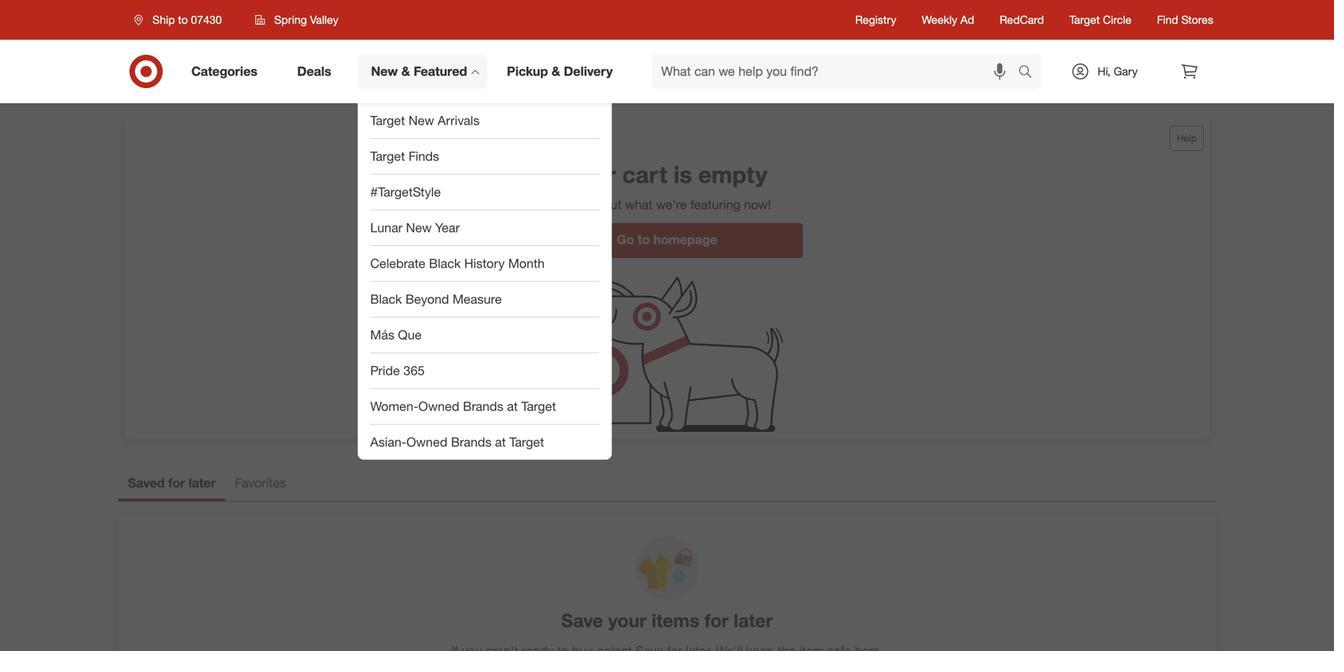 Task type: locate. For each thing, give the bounding box(es) containing it.
valley
[[310, 13, 339, 27]]

1 horizontal spatial at
[[507, 399, 518, 414]]

black up más
[[370, 292, 402, 307]]

to inside dropdown button
[[178, 13, 188, 27]]

go to homepage
[[617, 232, 717, 247]]

at down pride 365 link
[[507, 399, 518, 414]]

new for lunar
[[406, 220, 432, 236]]

ship
[[152, 13, 175, 27]]

0 vertical spatial to
[[178, 13, 188, 27]]

0 vertical spatial black
[[429, 256, 461, 271]]

& for new
[[401, 64, 410, 79]]

your cart is empty
[[567, 160, 768, 189]]

women-
[[370, 399, 419, 414]]

at down women-owned brands at target link
[[495, 435, 506, 450]]

for right items at the bottom of page
[[705, 610, 729, 632]]

0 vertical spatial new
[[371, 64, 398, 79]]

beyond
[[406, 292, 449, 307]]

later right saved
[[189, 475, 216, 491]]

check
[[563, 197, 600, 212]]

brands inside asian-owned brands at target link
[[451, 435, 492, 450]]

later
[[189, 475, 216, 491], [734, 610, 773, 632]]

new up finds
[[409, 113, 434, 128]]

later right items at the bottom of page
[[734, 610, 773, 632]]

pride 365 link
[[358, 353, 612, 388]]

target left finds
[[370, 149, 405, 164]]

owned for asian-
[[407, 435, 448, 450]]

asian-
[[370, 435, 407, 450]]

1 vertical spatial to
[[638, 232, 650, 247]]

saved
[[128, 475, 165, 491]]

new left year
[[406, 220, 432, 236]]

spring valley button
[[245, 6, 349, 34]]

& left featured
[[401, 64, 410, 79]]

1 horizontal spatial black
[[429, 256, 461, 271]]

to for 07430
[[178, 13, 188, 27]]

0 vertical spatial later
[[189, 475, 216, 491]]

brands down women-owned brands at target
[[451, 435, 492, 450]]

1 & from the left
[[401, 64, 410, 79]]

ship to 07430
[[152, 13, 222, 27]]

2 & from the left
[[552, 64, 560, 79]]

spring valley
[[274, 13, 339, 27]]

target left circle
[[1070, 13, 1100, 27]]

0 horizontal spatial to
[[178, 13, 188, 27]]

& right the pickup
[[552, 64, 560, 79]]

pride 365
[[370, 363, 425, 379]]

target new arrivals
[[370, 113, 480, 128]]

&
[[401, 64, 410, 79], [552, 64, 560, 79]]

What can we help you find? suggestions appear below search field
[[652, 54, 1022, 89]]

07430
[[191, 13, 222, 27]]

search
[[1011, 65, 1049, 81]]

save your items for later
[[561, 610, 773, 632]]

celebrate black history month
[[370, 256, 545, 271]]

brands inside women-owned brands at target link
[[463, 399, 504, 414]]

lunar new year link
[[358, 210, 612, 245]]

1 vertical spatial at
[[495, 435, 506, 450]]

brands for asian-
[[451, 435, 492, 450]]

featured
[[414, 64, 467, 79]]

que
[[398, 327, 422, 343]]

to right go
[[638, 232, 650, 247]]

black down year
[[429, 256, 461, 271]]

brands
[[463, 399, 504, 414], [451, 435, 492, 450]]

1 vertical spatial black
[[370, 292, 402, 307]]

1 vertical spatial new
[[409, 113, 434, 128]]

history
[[464, 256, 505, 271]]

empty
[[699, 160, 768, 189]]

target
[[1070, 13, 1100, 27], [370, 113, 405, 128], [370, 149, 405, 164], [521, 399, 556, 414], [510, 435, 544, 450]]

1 horizontal spatial for
[[705, 610, 729, 632]]

target up target finds at top left
[[370, 113, 405, 128]]

new
[[371, 64, 398, 79], [409, 113, 434, 128], [406, 220, 432, 236]]

1 horizontal spatial &
[[552, 64, 560, 79]]

2 vertical spatial new
[[406, 220, 432, 236]]

weekly
[[922, 13, 958, 27]]

1 vertical spatial later
[[734, 610, 773, 632]]

owned up asian-owned brands at target
[[419, 399, 460, 414]]

0 horizontal spatial for
[[168, 475, 185, 491]]

1 horizontal spatial to
[[638, 232, 650, 247]]

find
[[1157, 13, 1179, 27]]

to right 'ship'
[[178, 13, 188, 27]]

weekly ad
[[922, 13, 974, 27]]

cart
[[623, 160, 667, 189]]

0 vertical spatial brands
[[463, 399, 504, 414]]

celebrate black history month link
[[358, 246, 612, 281]]

go to homepage link
[[531, 223, 803, 258]]

asian-owned brands at target
[[370, 435, 544, 450]]

0 vertical spatial owned
[[419, 399, 460, 414]]

0 horizontal spatial &
[[401, 64, 410, 79]]

brands down pride 365 link
[[463, 399, 504, 414]]

1 vertical spatial owned
[[407, 435, 448, 450]]

for right saved
[[168, 475, 185, 491]]

ship to 07430 button
[[124, 6, 239, 34]]

0 horizontal spatial at
[[495, 435, 506, 450]]

0 vertical spatial for
[[168, 475, 185, 491]]

target down women-owned brands at target link
[[510, 435, 544, 450]]

items
[[652, 610, 700, 632]]

owned
[[419, 399, 460, 414], [407, 435, 448, 450]]

0 vertical spatial at
[[507, 399, 518, 414]]

circle
[[1103, 13, 1132, 27]]

1 vertical spatial brands
[[451, 435, 492, 450]]

gary
[[1114, 64, 1138, 78]]

at for women-owned brands at target
[[507, 399, 518, 414]]

pride
[[370, 363, 400, 379]]

new for target
[[409, 113, 434, 128]]

new left featured
[[371, 64, 398, 79]]

redcard
[[1000, 13, 1044, 27]]

owned down women-
[[407, 435, 448, 450]]

at
[[507, 399, 518, 414], [495, 435, 506, 450]]

finds
[[409, 149, 439, 164]]

women-owned brands at target
[[370, 399, 556, 414]]

for
[[168, 475, 185, 491], [705, 610, 729, 632]]



Task type: vqa. For each thing, say whether or not it's contained in the screenshot.
Month
yes



Task type: describe. For each thing, give the bounding box(es) containing it.
celebrate
[[370, 256, 426, 271]]

ad
[[961, 13, 974, 27]]

women-owned brands at target link
[[358, 389, 612, 424]]

measure
[[453, 292, 502, 307]]

owned for women-
[[419, 399, 460, 414]]

at for asian-owned brands at target
[[495, 435, 506, 450]]

your
[[608, 610, 647, 632]]

categories link
[[178, 54, 277, 89]]

registry
[[855, 13, 897, 27]]

registry link
[[855, 12, 897, 28]]

weekly ad link
[[922, 12, 974, 28]]

we're
[[656, 197, 687, 212]]

redcard link
[[1000, 12, 1044, 28]]

black beyond measure
[[370, 292, 502, 307]]

search button
[[1011, 54, 1049, 92]]

out
[[603, 197, 622, 212]]

asian-owned brands at target link
[[358, 425, 612, 460]]

target circle link
[[1070, 12, 1132, 28]]

now!
[[744, 197, 771, 212]]

featuring
[[691, 197, 741, 212]]

to for homepage
[[638, 232, 650, 247]]

1 horizontal spatial later
[[734, 610, 773, 632]]

what
[[625, 197, 653, 212]]

stores
[[1182, 13, 1214, 27]]

black beyond measure link
[[358, 282, 612, 317]]

year
[[435, 220, 460, 236]]

pickup & delivery
[[507, 64, 613, 79]]

hi,
[[1098, 64, 1111, 78]]

arrivals
[[438, 113, 480, 128]]

365
[[404, 363, 425, 379]]

find stores link
[[1157, 12, 1214, 28]]

find stores
[[1157, 13, 1214, 27]]

target down pride 365 link
[[521, 399, 556, 414]]

go
[[617, 232, 634, 247]]

favorites link
[[225, 468, 296, 501]]

saved for later
[[128, 475, 216, 491]]

save
[[561, 610, 603, 632]]

pickup & delivery link
[[493, 54, 633, 89]]

pickup
[[507, 64, 548, 79]]

empty cart bullseye image
[[548, 268, 787, 439]]

hi, gary
[[1098, 64, 1138, 78]]

new & featured
[[371, 64, 467, 79]]

más que
[[370, 327, 422, 343]]

saved for later link
[[118, 468, 225, 501]]

más
[[370, 327, 395, 343]]

favorites
[[235, 475, 286, 491]]

target for target finds
[[370, 149, 405, 164]]

target finds
[[370, 149, 439, 164]]

#targetstyle
[[370, 184, 441, 200]]

target finds link
[[358, 139, 612, 174]]

lunar
[[370, 220, 403, 236]]

target circle
[[1070, 13, 1132, 27]]

deals link
[[284, 54, 351, 89]]

your
[[567, 160, 616, 189]]

month
[[508, 256, 545, 271]]

target for target circle
[[1070, 13, 1100, 27]]

target new arrivals link
[[358, 103, 612, 138]]

más que link
[[358, 318, 612, 353]]

lunar new year
[[370, 220, 460, 236]]

0 horizontal spatial black
[[370, 292, 402, 307]]

delivery
[[564, 64, 613, 79]]

help button
[[1170, 125, 1204, 151]]

& for pickup
[[552, 64, 560, 79]]

1 vertical spatial for
[[705, 610, 729, 632]]

categories
[[191, 64, 258, 79]]

check out what we're featuring now!
[[563, 197, 771, 212]]

brands for women-
[[463, 399, 504, 414]]

homepage
[[654, 232, 717, 247]]

spring
[[274, 13, 307, 27]]

target for target new arrivals
[[370, 113, 405, 128]]

new & featured link
[[358, 54, 487, 89]]

#targetstyle link
[[358, 175, 612, 210]]

0 horizontal spatial later
[[189, 475, 216, 491]]

is
[[674, 160, 692, 189]]

deals
[[297, 64, 331, 79]]

help
[[1177, 132, 1197, 144]]



